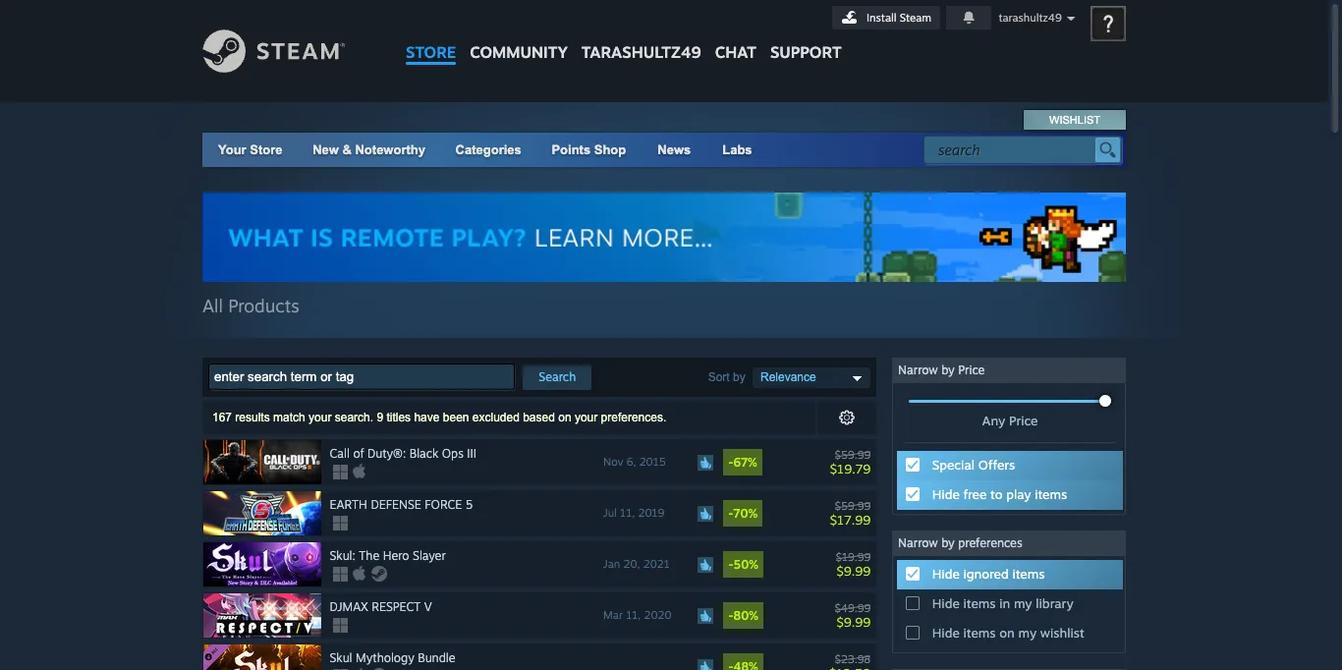 Task type: describe. For each thing, give the bounding box(es) containing it.
hide items in my library
[[932, 596, 1074, 611]]

1 your from the left
[[309, 411, 332, 425]]

wishlist link
[[1025, 110, 1125, 130]]

nov 6, 2015
[[604, 455, 666, 469]]

$59.99 for $17.99
[[835, 499, 871, 513]]

narrow by preferences
[[898, 536, 1023, 550]]

slayer
[[413, 549, 446, 563]]

hide for hide items on my wishlist
[[932, 625, 960, 641]]

djmax
[[330, 600, 368, 614]]

black
[[410, 446, 439, 461]]

9
[[377, 411, 383, 425]]

$19.79
[[830, 461, 871, 476]]

new & noteworthy
[[313, 143, 426, 157]]

community
[[470, 42, 568, 62]]

force
[[425, 497, 462, 512]]

wishlist
[[1041, 625, 1085, 641]]

jul
[[604, 506, 617, 520]]

items down hide items in my library
[[964, 625, 996, 641]]

bundle
[[418, 651, 456, 665]]

hide items on my wishlist
[[932, 625, 1085, 641]]

call
[[330, 446, 350, 461]]

to
[[991, 487, 1003, 502]]

hide for hide ignored items
[[932, 566, 960, 582]]

new
[[313, 143, 339, 157]]

- for 50%
[[728, 557, 734, 572]]

-80%
[[728, 608, 759, 623]]

new & noteworthy link
[[313, 143, 426, 157]]

$59.99 $17.99
[[830, 499, 871, 527]]

mar 11, 2020
[[604, 608, 672, 622]]

70%
[[734, 506, 758, 521]]

tarashultz49 inside tarashultz49 link
[[582, 42, 701, 62]]

products
[[228, 295, 299, 317]]

- for 80%
[[728, 608, 734, 623]]

your store link
[[218, 143, 283, 157]]

points shop link
[[536, 133, 642, 167]]

hide for hide items in my library
[[932, 596, 960, 611]]

0 horizontal spatial on
[[558, 411, 572, 425]]

67%
[[734, 455, 758, 470]]

store
[[250, 143, 283, 157]]

hide for hide free to play items
[[932, 487, 960, 502]]

library
[[1036, 596, 1074, 611]]

$9.99 for -50%
[[837, 563, 871, 578]]

news
[[658, 143, 691, 157]]

6,
[[627, 455, 636, 469]]

11, for $17.99
[[620, 506, 635, 520]]

2015
[[639, 455, 666, 469]]

0 vertical spatial price
[[958, 363, 985, 378]]

my for in
[[1014, 596, 1033, 611]]

play
[[1007, 487, 1031, 502]]

$19.99
[[836, 550, 871, 564]]

special offers
[[932, 457, 1016, 473]]

preferences.
[[601, 411, 667, 425]]

20,
[[624, 557, 640, 571]]

jan 20, 2021
[[604, 557, 670, 571]]

$49.99 $9.99
[[835, 601, 871, 630]]

respect
[[372, 600, 421, 614]]

$23.98
[[835, 652, 871, 666]]

in
[[1000, 596, 1011, 611]]

$9.99 for -80%
[[837, 614, 871, 630]]

support
[[771, 42, 842, 62]]

search.
[[335, 411, 374, 425]]

community link
[[463, 0, 575, 71]]

categories link
[[456, 143, 522, 157]]

v
[[424, 600, 432, 614]]

sort by
[[708, 370, 746, 384]]

-50%
[[728, 557, 759, 572]]

been
[[443, 411, 469, 425]]

based
[[523, 411, 555, 425]]

tarashultz49 link
[[575, 0, 708, 71]]

jan
[[604, 557, 620, 571]]

&
[[342, 143, 352, 157]]

preferences
[[958, 536, 1023, 550]]

by for hide ignored items
[[942, 536, 955, 550]]

2021
[[644, 557, 670, 571]]

offers
[[979, 457, 1016, 473]]

labs
[[723, 143, 752, 157]]

skul:
[[330, 549, 356, 563]]

hide free to play items
[[932, 487, 1067, 502]]

search
[[539, 370, 576, 384]]

points shop
[[552, 143, 626, 157]]

news link
[[642, 133, 707, 167]]

free
[[964, 487, 987, 502]]

5
[[466, 497, 473, 512]]

-70%
[[728, 506, 758, 521]]



Task type: vqa. For each thing, say whether or not it's contained in the screenshot.
right 'all'
no



Task type: locate. For each thing, give the bounding box(es) containing it.
ignored
[[964, 566, 1009, 582]]

11, for $9.99
[[626, 608, 641, 622]]

support link
[[764, 0, 849, 67]]

1 vertical spatial narrow
[[898, 536, 938, 550]]

have
[[414, 411, 440, 425]]

0 vertical spatial narrow
[[898, 363, 938, 378]]

1 hide from the top
[[932, 487, 960, 502]]

on
[[558, 411, 572, 425], [1000, 625, 1015, 641]]

0 vertical spatial $9.99
[[837, 563, 871, 578]]

shop
[[594, 143, 626, 157]]

my left wishlist
[[1019, 625, 1037, 641]]

points
[[552, 143, 591, 157]]

earth defense force 5
[[330, 497, 473, 512]]

1 vertical spatial tarashultz49
[[582, 42, 701, 62]]

$17.99
[[830, 512, 871, 527]]

2020
[[644, 608, 672, 622]]

1 vertical spatial $59.99
[[835, 499, 871, 513]]

price up any
[[958, 363, 985, 378]]

- down -50%
[[728, 608, 734, 623]]

1 horizontal spatial on
[[1000, 625, 1015, 641]]

narrow for hide
[[898, 536, 938, 550]]

3 - from the top
[[728, 557, 734, 572]]

your
[[218, 143, 246, 157]]

$59.99 down $19.79
[[835, 499, 871, 513]]

0 vertical spatial 11,
[[620, 506, 635, 520]]

1 - from the top
[[728, 455, 734, 470]]

4 - from the top
[[728, 608, 734, 623]]

of
[[353, 446, 364, 461]]

skul: the hero slayer
[[330, 549, 446, 563]]

- up -70%
[[728, 455, 734, 470]]

your right match in the bottom of the page
[[309, 411, 332, 425]]

chat link
[[708, 0, 764, 67]]

2019
[[638, 506, 665, 520]]

80%
[[734, 608, 759, 623]]

skul
[[330, 651, 352, 665]]

1 vertical spatial 11,
[[626, 608, 641, 622]]

duty®:
[[368, 446, 406, 461]]

by for any price
[[942, 363, 955, 378]]

hide down hide items in my library
[[932, 625, 960, 641]]

11, right "jul"
[[620, 506, 635, 520]]

1 narrow from the top
[[898, 363, 938, 378]]

3 hide from the top
[[932, 596, 960, 611]]

special
[[932, 457, 975, 473]]

hide down narrow by preferences
[[932, 566, 960, 582]]

chat
[[715, 42, 757, 62]]

narrow by price
[[898, 363, 985, 378]]

- for 70%
[[728, 506, 734, 521]]

$19.99 $9.99
[[836, 550, 871, 578]]

- down -70%
[[728, 557, 734, 572]]

your store
[[218, 143, 283, 157]]

price right any
[[1009, 413, 1038, 429]]

$59.99 $19.79
[[830, 448, 871, 476]]

relevance
[[761, 371, 816, 384]]

0 vertical spatial $59.99
[[835, 448, 871, 462]]

search text field
[[939, 138, 1091, 163]]

- for 67%
[[728, 455, 734, 470]]

0 vertical spatial my
[[1014, 596, 1033, 611]]

$59.99 inside $59.99 $17.99
[[835, 499, 871, 513]]

1 $9.99 from the top
[[837, 563, 871, 578]]

2 hide from the top
[[932, 566, 960, 582]]

earth
[[330, 497, 367, 512]]

search button
[[523, 365, 592, 390]]

hero
[[383, 549, 409, 563]]

0 horizontal spatial tarashultz49
[[582, 42, 701, 62]]

excluded
[[473, 411, 520, 425]]

narrow for any
[[898, 363, 938, 378]]

1 horizontal spatial tarashultz49
[[999, 11, 1062, 25]]

items right play
[[1035, 487, 1067, 502]]

1 horizontal spatial price
[[1009, 413, 1038, 429]]

$9.99
[[837, 563, 871, 578], [837, 614, 871, 630]]

$59.99 inside $59.99 $19.79
[[835, 448, 871, 462]]

$59.99
[[835, 448, 871, 462], [835, 499, 871, 513]]

2 $59.99 from the top
[[835, 499, 871, 513]]

0 horizontal spatial your
[[309, 411, 332, 425]]

by up special
[[942, 363, 955, 378]]

defense
[[371, 497, 421, 512]]

- down -67% on the right bottom of page
[[728, 506, 734, 521]]

install steam link
[[833, 6, 941, 29]]

the
[[359, 549, 380, 563]]

None text field
[[208, 364, 515, 390]]

hide ignored items
[[932, 566, 1045, 582]]

nov
[[604, 455, 624, 469]]

labs link
[[707, 133, 768, 167]]

narrow
[[898, 363, 938, 378], [898, 536, 938, 550]]

hide left free
[[932, 487, 960, 502]]

your right based
[[575, 411, 598, 425]]

by right sort in the bottom of the page
[[733, 370, 746, 384]]

$9.99 inside $19.99 $9.99
[[837, 563, 871, 578]]

0 vertical spatial on
[[558, 411, 572, 425]]

hide down hide ignored items at the right bottom
[[932, 596, 960, 611]]

iii
[[467, 446, 477, 461]]

167 results match your search. 9 titles have been excluded based on your preferences.
[[212, 411, 667, 425]]

items left "in"
[[964, 596, 996, 611]]

install steam
[[867, 11, 932, 25]]

store
[[406, 42, 456, 62]]

0 vertical spatial tarashultz49
[[999, 11, 1062, 25]]

-67%
[[728, 455, 758, 470]]

11, right mar
[[626, 608, 641, 622]]

wishlist
[[1050, 114, 1101, 126]]

by left preferences
[[942, 536, 955, 550]]

items up hide items in my library
[[1013, 566, 1045, 582]]

my right "in"
[[1014, 596, 1033, 611]]

1 vertical spatial price
[[1009, 413, 1038, 429]]

hide
[[932, 487, 960, 502], [932, 566, 960, 582], [932, 596, 960, 611], [932, 625, 960, 641]]

$59.99 for $19.79
[[835, 448, 871, 462]]

50%
[[734, 557, 759, 572]]

my for on
[[1019, 625, 1037, 641]]

2 your from the left
[[575, 411, 598, 425]]

1 horizontal spatial your
[[575, 411, 598, 425]]

1 vertical spatial my
[[1019, 625, 1037, 641]]

categories
[[456, 143, 522, 157]]

install
[[867, 11, 897, 25]]

$9.99 up $23.98
[[837, 614, 871, 630]]

$49.99
[[835, 601, 871, 615]]

1 vertical spatial $9.99
[[837, 614, 871, 630]]

2 - from the top
[[728, 506, 734, 521]]

steam
[[900, 11, 932, 25]]

on right based
[[558, 411, 572, 425]]

2 narrow from the top
[[898, 536, 938, 550]]

$9.99 up $49.99
[[837, 563, 871, 578]]

store link
[[399, 0, 463, 71]]

on down "in"
[[1000, 625, 1015, 641]]

2 $9.99 from the top
[[837, 614, 871, 630]]

4 hide from the top
[[932, 625, 960, 641]]

$9.99 inside $49.99 $9.99
[[837, 614, 871, 630]]

0 horizontal spatial price
[[958, 363, 985, 378]]

1 $59.99 from the top
[[835, 448, 871, 462]]

sort
[[708, 370, 730, 384]]

djmax respect v
[[330, 600, 432, 614]]

all products
[[202, 295, 299, 317]]

$59.99 up $59.99 $17.99
[[835, 448, 871, 462]]

1 vertical spatial on
[[1000, 625, 1015, 641]]

relevance link
[[753, 368, 871, 388]]

all
[[202, 295, 223, 317]]

results
[[235, 411, 270, 425]]

my
[[1014, 596, 1033, 611], [1019, 625, 1037, 641]]

mar
[[604, 608, 623, 622]]

titles
[[387, 411, 411, 425]]

167
[[212, 411, 232, 425]]

any price
[[982, 413, 1038, 429]]

match
[[273, 411, 305, 425]]

noteworthy
[[355, 143, 426, 157]]



